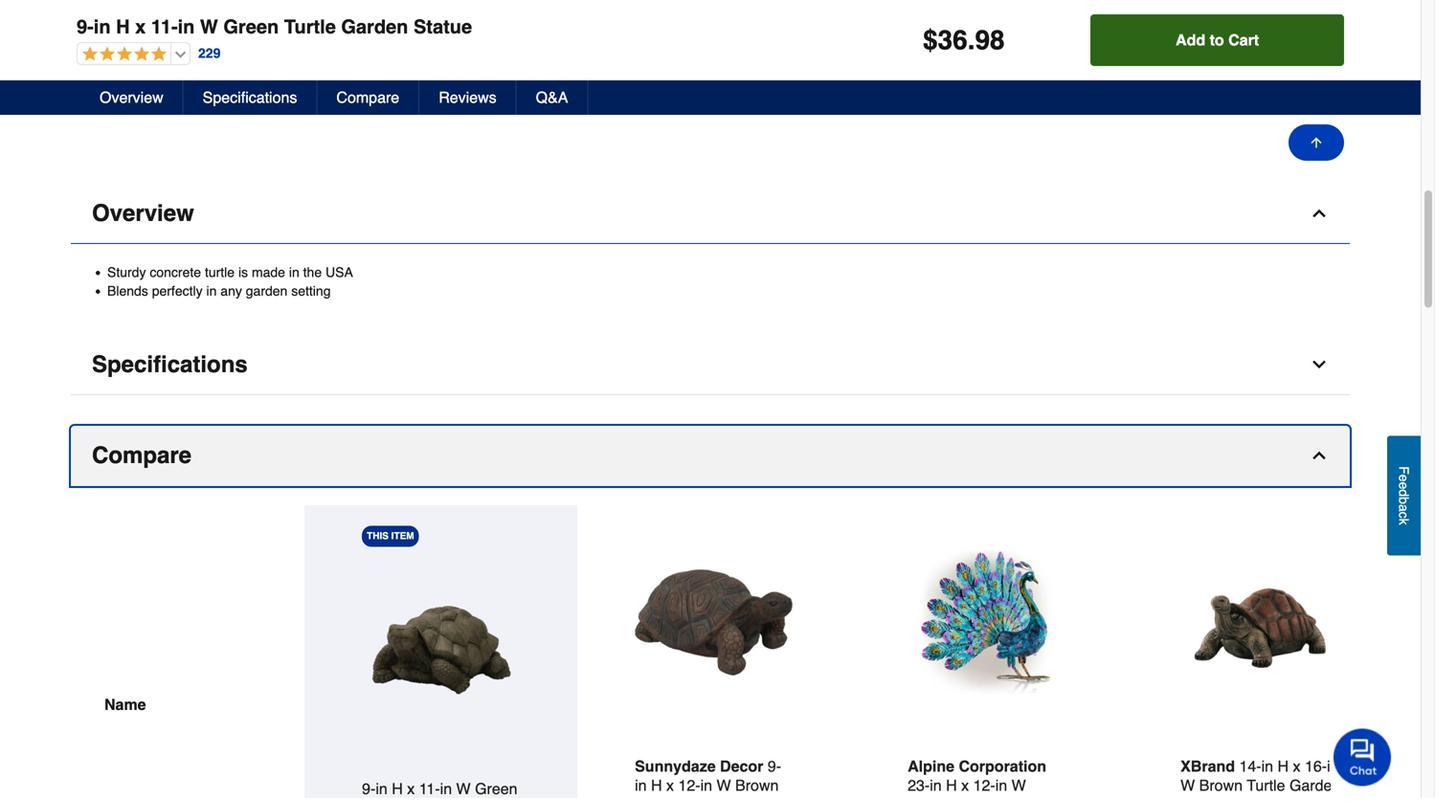 Task type: vqa. For each thing, say whether or not it's contained in the screenshot.
the leftmost '.98'
yes



Task type: locate. For each thing, give the bounding box(es) containing it.
2 brown from the left
[[1199, 777, 1243, 795]]

0 vertical spatial specifications button
[[184, 80, 317, 115]]

garden up the 36 .98
[[73, 39, 119, 55]]

blends
[[107, 283, 148, 299]]

2 .98 from the left
[[357, 90, 372, 104]]

14-in h x 16-in w brown turtle garden statue
[[1181, 758, 1341, 798]]

0 vertical spatial compare button
[[317, 80, 420, 115]]

9-in h x 11-in w green link
[[362, 780, 518, 798]]

0 vertical spatial light
[[829, 39, 860, 55]]

36
[[938, 25, 968, 56], [79, 87, 104, 115]]

9-in h x 11-in w green turtle garden statue
[[77, 16, 472, 38], [73, 20, 240, 55]]

birdbath
[[325, 39, 377, 55]]

.98 down the birdbath
[[357, 90, 372, 104]]

statue left 229
[[123, 39, 163, 55]]

statue inside 9- in h x 12-in w brown turtle garden statue
[[733, 796, 777, 798]]

garden inside 9- in h x 12-in w brown turtle garden statue
[[678, 796, 729, 798]]

1 .98 from the left
[[104, 90, 119, 104]]

overview button
[[80, 80, 184, 115], [71, 184, 1350, 244]]

w inside "alpine corporation 23-in h x 12-in w garden statue"
[[1012, 777, 1026, 795]]

turtle up the birdbath
[[284, 16, 336, 38]]

q&a
[[536, 89, 568, 106]]

1 vertical spatial flood
[[829, 58, 862, 74]]

chat invite button image
[[1334, 728, 1392, 787]]

in
[[94, 16, 111, 38], [178, 16, 195, 38], [84, 20, 94, 36], [134, 20, 145, 36], [344, 20, 354, 36], [289, 265, 299, 280], [206, 283, 217, 299], [1261, 758, 1273, 776], [1327, 758, 1339, 776], [635, 777, 647, 795], [700, 777, 712, 795], [930, 777, 942, 795], [995, 777, 1007, 795], [376, 780, 388, 798], [440, 780, 452, 798]]

turtle inside 14-in h x 16-in w brown turtle garden statue
[[1247, 777, 1285, 795]]

flood
[[991, 20, 1024, 36], [829, 58, 862, 74]]

turtle
[[284, 16, 336, 38], [205, 20, 240, 36], [1247, 777, 1285, 795], [635, 796, 673, 798]]

specifications
[[203, 89, 297, 106], [92, 352, 248, 378]]

turtle inside 'link'
[[205, 20, 240, 36]]

chevron up image down chevron down image
[[1310, 446, 1329, 465]]

1 vertical spatial overview
[[92, 200, 194, 226]]

h inside "alpine corporation 23-in h x 12-in w garden statue"
[[946, 777, 957, 795]]

1 horizontal spatial compare
[[336, 89, 399, 106]]

11-
[[151, 16, 178, 38], [120, 20, 134, 36], [419, 780, 440, 798]]

12-
[[678, 777, 700, 795], [973, 777, 995, 795]]

2 horizontal spatial 11-
[[419, 780, 440, 798]]

d
[[1396, 489, 1412, 497]]

60lm solar flood light 0.6-watt black solar led flood light
[[829, 20, 1024, 74]]

specifications down 229
[[203, 89, 297, 106]]

light left 0.6-
[[829, 39, 860, 55]]

9-in h x 11-in w green turtle garden statue inside 36 list item
[[73, 20, 240, 55]]

1 chevron up image from the top
[[1310, 204, 1329, 223]]

$ 36 . 98
[[923, 25, 1005, 56]]

36 inside list item
[[79, 87, 104, 115]]

0.6-
[[863, 39, 885, 55]]

add to cart
[[1176, 31, 1259, 49]]

statue
[[414, 16, 472, 38], [123, 39, 163, 55], [733, 796, 777, 798], [963, 796, 1007, 798], [1181, 796, 1225, 798]]

x inside "alpine corporation 23-in h x 12-in w garden statue"
[[961, 777, 969, 795]]

.98 for 46
[[357, 90, 372, 104]]

x
[[135, 16, 146, 38], [110, 20, 117, 36], [1293, 758, 1301, 776], [666, 777, 674, 795], [961, 777, 969, 795], [407, 780, 415, 798]]

0 vertical spatial 36
[[938, 25, 968, 56]]

chevron up image
[[1310, 204, 1329, 223], [1310, 446, 1329, 465]]

0 horizontal spatial green
[[165, 20, 202, 36]]

0 horizontal spatial .98
[[104, 90, 119, 104]]

garden down 16-
[[1290, 777, 1341, 795]]

9- inside 'link'
[[73, 20, 84, 36]]

x inside 14-in h x 16-in w brown turtle garden statue
[[1293, 758, 1301, 776]]

watt
[[885, 39, 915, 55]]

h
[[116, 16, 130, 38], [98, 20, 107, 36], [358, 20, 367, 36], [1278, 758, 1289, 776], [651, 777, 662, 795], [946, 777, 957, 795], [392, 780, 403, 798]]

2 chevron up image from the top
[[1310, 446, 1329, 465]]

sunnydaze decor 9-in h x 12-in w brown turtle garden statue image
[[635, 544, 793, 702]]

14 list item
[[829, 0, 1036, 142]]

any
[[220, 283, 242, 299]]

1 horizontal spatial 12-
[[973, 777, 995, 795]]

1 12- from the left
[[678, 777, 700, 795]]

brown down decor
[[735, 777, 779, 795]]

garden
[[341, 16, 408, 38], [73, 39, 119, 55], [1290, 777, 1341, 795], [678, 796, 729, 798], [908, 796, 959, 798]]

chevron up image down arrow up icon
[[1310, 204, 1329, 223]]

turtle inside 9- in h x 12-in w brown turtle garden statue
[[635, 796, 673, 798]]

22-
[[325, 20, 344, 36]]

turtle up 229
[[205, 20, 240, 36]]

0 horizontal spatial flood
[[829, 58, 862, 74]]

1 horizontal spatial brown
[[1199, 777, 1243, 795]]

1 e from the top
[[1396, 474, 1412, 482]]

9-in h x 11-in w green turtle garden statue up the 36 .98
[[73, 20, 240, 55]]

a
[[1396, 504, 1412, 512]]

garden inside 14-in h x 16-in w brown turtle garden statue
[[1290, 777, 1341, 795]]

.98 inside the 36 .98
[[104, 90, 119, 104]]

.98 down 4.9 stars image
[[104, 90, 119, 104]]

statue down xbrand
[[1181, 796, 1225, 798]]

sturdy
[[107, 265, 146, 280]]

overview
[[100, 89, 163, 106], [92, 200, 194, 226]]

specifications down perfectly
[[92, 352, 248, 378]]

1 vertical spatial overview button
[[71, 184, 1350, 244]]

12- down the sunnydaze decor in the bottom of the page
[[678, 777, 700, 795]]

specifications button
[[184, 80, 317, 115], [71, 335, 1350, 396]]

green
[[223, 16, 279, 38], [165, 20, 202, 36], [475, 780, 518, 798]]

is
[[238, 265, 248, 280]]

22-in h mixed concrete complete birdbath
[[325, 20, 529, 55]]

1 horizontal spatial 11-
[[151, 16, 178, 38]]

statue down corporation
[[963, 796, 1007, 798]]

cart
[[1228, 31, 1259, 49]]

60lm
[[919, 20, 953, 36]]

overview down 4.9 stars image
[[100, 89, 163, 106]]

79 link
[[577, 0, 784, 142]]

compare
[[336, 89, 399, 106], [92, 442, 192, 469]]

turtle down 14-
[[1247, 777, 1285, 795]]

garden inside 9-in h x 11-in w green turtle garden statue
[[73, 39, 119, 55]]

w
[[200, 16, 218, 38], [148, 20, 162, 36], [717, 777, 731, 795], [1012, 777, 1026, 795], [1181, 777, 1195, 795], [456, 780, 471, 798]]

2 horizontal spatial green
[[475, 780, 518, 798]]

.98 for 36
[[104, 90, 119, 104]]

0 vertical spatial solar
[[956, 20, 988, 36]]

0 vertical spatial chevron up image
[[1310, 204, 1329, 223]]

1 vertical spatial light
[[865, 58, 896, 74]]

overview up sturdy
[[92, 200, 194, 226]]

9-
[[77, 16, 94, 38], [73, 20, 84, 36], [768, 758, 781, 776], [362, 780, 376, 798]]

1 vertical spatial compare
[[92, 442, 192, 469]]

e up b
[[1396, 482, 1412, 489]]

garden down the sunnydaze decor in the bottom of the page
[[678, 796, 729, 798]]

0 horizontal spatial 12-
[[678, 777, 700, 795]]

flood up 14
[[829, 58, 862, 74]]

light down 0.6-
[[865, 58, 896, 74]]

0 horizontal spatial 36
[[79, 87, 104, 115]]

garden down 23-
[[908, 796, 959, 798]]

h inside 22-in h mixed concrete complete birdbath
[[358, 20, 367, 36]]

.98 inside 46 .98
[[357, 90, 372, 104]]

12- down corporation
[[973, 777, 995, 795]]

1 brown from the left
[[735, 777, 779, 795]]

brown for sunnydaze decor
[[735, 777, 779, 795]]

flood up led
[[991, 20, 1024, 36]]

compare button
[[317, 80, 420, 115], [71, 426, 1350, 487]]

0 vertical spatial flood
[[991, 20, 1024, 36]]

w inside 9-in h x 11-in w green turtle garden statue 'link'
[[148, 20, 162, 36]]

statue right mixed
[[414, 16, 472, 38]]

46 list item
[[325, 0, 532, 142]]

0 horizontal spatial 11-
[[120, 20, 134, 36]]

229
[[198, 46, 221, 61]]

brown inside 9- in h x 12-in w brown turtle garden statue
[[735, 777, 779, 795]]

turtle down sunnydaze
[[635, 796, 673, 798]]

reviews
[[439, 89, 497, 106]]

in inside 22-in h mixed concrete complete birdbath
[[344, 20, 354, 36]]

statue down decor
[[733, 796, 777, 798]]

b
[[1396, 497, 1412, 504]]

0 horizontal spatial brown
[[735, 777, 779, 795]]

1 horizontal spatial light
[[865, 58, 896, 74]]

statue inside 14-in h x 16-in w brown turtle garden statue
[[1181, 796, 1225, 798]]

.98
[[104, 90, 119, 104], [357, 90, 372, 104]]

1 vertical spatial 36
[[79, 87, 104, 115]]

1 vertical spatial chevron up image
[[1310, 446, 1329, 465]]

the
[[303, 265, 322, 280]]

1 horizontal spatial .98
[[357, 90, 372, 104]]

brown
[[735, 777, 779, 795], [1199, 777, 1243, 795]]

36 .98
[[79, 87, 119, 115]]

solar
[[956, 20, 988, 36], [955, 39, 986, 55]]

9-in h x 11-in w green turtle garden statue up 229
[[77, 16, 472, 38]]

e up d
[[1396, 474, 1412, 482]]

0 vertical spatial compare
[[336, 89, 399, 106]]

2 12- from the left
[[973, 777, 995, 795]]

brown down xbrand
[[1199, 777, 1243, 795]]

brown inside 14-in h x 16-in w brown turtle garden statue
[[1199, 777, 1243, 795]]

12- inside 9- in h x 12-in w brown turtle garden statue
[[678, 777, 700, 795]]

chevron down image
[[1310, 355, 1329, 375]]

solar right 60lm
[[956, 20, 988, 36]]

turtle
[[205, 265, 235, 280]]

4.9 stars image
[[78, 46, 167, 64]]

0 vertical spatial overview
[[100, 89, 163, 106]]

f e e d b a c k button
[[1387, 436, 1421, 556]]

e
[[1396, 474, 1412, 482], [1396, 482, 1412, 489]]

light
[[829, 39, 860, 55], [865, 58, 896, 74]]

solar left led
[[955, 39, 986, 55]]

add to cart button
[[1091, 14, 1344, 66]]

green inside 9-in h x 11-in w green turtle garden statue 'link'
[[165, 20, 202, 36]]



Task type: describe. For each thing, give the bounding box(es) containing it.
arrow up image
[[1309, 135, 1324, 150]]

9- inside 9- in h x 12-in w brown turtle garden statue
[[768, 758, 781, 776]]

79
[[584, 87, 608, 115]]

this
[[367, 531, 389, 542]]

36 list item
[[73, 0, 280, 142]]

sunnydaze
[[635, 758, 716, 776]]

mixed
[[370, 20, 406, 36]]

statue inside "alpine corporation 23-in h x 12-in w garden statue"
[[963, 796, 1007, 798]]

12- inside "alpine corporation 23-in h x 12-in w garden statue"
[[973, 777, 995, 795]]

w inside 9-in h x 11-in w green
[[456, 780, 471, 798]]

black
[[919, 39, 951, 55]]

name
[[104, 696, 146, 714]]

98
[[975, 25, 1005, 56]]

add
[[1176, 31, 1206, 49]]

1 vertical spatial solar
[[955, 39, 986, 55]]

overview for overview button to the bottom
[[92, 200, 194, 226]]

reviews button
[[420, 80, 517, 115]]

1 horizontal spatial flood
[[991, 20, 1024, 36]]

14
[[836, 87, 858, 115]]

made
[[252, 265, 285, 280]]

11- inside 9-in h x 11-in w green
[[419, 780, 440, 798]]

concrete
[[150, 265, 201, 280]]

led
[[989, 39, 1013, 55]]

setting
[[291, 283, 331, 299]]

0 vertical spatial specifications
[[203, 89, 297, 106]]

x inside 9-in h x 11-in w green turtle garden statue
[[110, 20, 117, 36]]

chevron up image for compare
[[1310, 446, 1329, 465]]

1 horizontal spatial green
[[223, 16, 279, 38]]

h inside 9- in h x 12-in w brown turtle garden statue
[[651, 777, 662, 795]]

statue inside 9-in h x 11-in w green turtle garden statue
[[123, 39, 163, 55]]

h inside 9-in h x 11-in w green
[[392, 780, 403, 798]]

xbrand
[[1181, 758, 1235, 776]]

garden inside "alpine corporation 23-in h x 12-in w garden statue"
[[908, 796, 959, 798]]

garden
[[246, 283, 288, 299]]

22-in h mixed concrete complete birdbath link
[[325, 20, 529, 55]]

9-in h x 11-in w green
[[362, 780, 518, 798]]

overview for the top overview button
[[100, 89, 163, 106]]

0 horizontal spatial compare
[[92, 442, 192, 469]]

9- in h x 12-in w brown turtle garden statue
[[635, 758, 781, 798]]

usa
[[326, 265, 353, 280]]

sturdy concrete turtle is made in the usa blends perfectly in any garden setting
[[107, 265, 353, 299]]

alpine corporation 23-in h x 12-in w garden statue image
[[908, 544, 1066, 702]]

x inside 9-in h x 11-in w green
[[407, 780, 415, 798]]

2 e from the top
[[1396, 482, 1412, 489]]

c
[[1396, 512, 1412, 518]]

item
[[391, 531, 414, 542]]

brown for xbrand
[[1199, 777, 1243, 795]]

q&a button
[[517, 80, 588, 115]]

h inside 14-in h x 16-in w brown turtle garden statue
[[1278, 758, 1289, 776]]

perfectly
[[152, 283, 203, 299]]

green inside 9-in h x 11-in w green
[[475, 780, 518, 798]]

16-
[[1305, 758, 1327, 776]]

0 vertical spatial overview button
[[80, 80, 184, 115]]

undefined 9-in h x 11-in w green turtle garden statue image
[[362, 566, 520, 724]]

xbrand 14-in h x 16-in w brown turtle garden statue image
[[1182, 544, 1340, 702]]

w inside 14-in h x 16-in w brown turtle garden statue
[[1181, 777, 1195, 795]]

1 horizontal spatial 36
[[938, 25, 968, 56]]

alpine
[[908, 758, 955, 776]]

garden up the birdbath
[[341, 16, 408, 38]]

60lm solar flood light 0.6-watt black solar led flood light link
[[829, 20, 1024, 74]]

$
[[923, 25, 938, 56]]

alpine corporation 23-in h x 12-in w garden statue
[[908, 758, 1046, 798]]

1 vertical spatial specifications button
[[71, 335, 1350, 396]]

chevron up image for overview
[[1310, 204, 1329, 223]]

f e e d b a c k
[[1396, 466, 1412, 525]]

0 horizontal spatial light
[[829, 39, 860, 55]]

h inside 'link'
[[98, 20, 107, 36]]

11- inside 9-in h x 11-in w green turtle garden statue
[[120, 20, 134, 36]]

x inside 9- in h x 12-in w brown turtle garden statue
[[666, 777, 674, 795]]

46 .98
[[331, 87, 372, 115]]

complete
[[469, 20, 529, 36]]

corporation
[[959, 758, 1046, 776]]

decor
[[720, 758, 763, 776]]

k
[[1396, 518, 1412, 525]]

sunnydaze decor
[[635, 758, 763, 776]]

9-in h x 11-in w green turtle garden statue link
[[73, 20, 240, 55]]

46
[[331, 87, 357, 115]]

1 vertical spatial specifications
[[92, 352, 248, 378]]

this item
[[367, 531, 414, 542]]

1 vertical spatial compare button
[[71, 426, 1350, 487]]

concrete
[[410, 20, 466, 36]]

23-
[[908, 777, 930, 795]]

w inside 9- in h x 12-in w brown turtle garden statue
[[717, 777, 731, 795]]

to
[[1210, 31, 1224, 49]]

14-
[[1239, 758, 1261, 776]]

9- inside 9-in h x 11-in w green
[[362, 780, 376, 798]]

f
[[1396, 466, 1412, 475]]

.
[[968, 25, 975, 56]]



